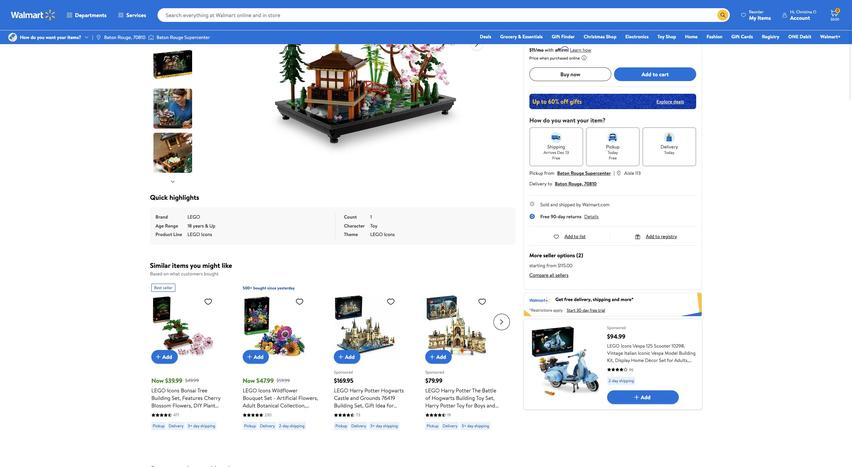 Task type: vqa. For each thing, say whether or not it's contained in the screenshot.
the left  image
yes



Task type: describe. For each thing, give the bounding box(es) containing it.
deals
[[480, 33, 491, 40]]

want for item?
[[563, 116, 576, 125]]

lego down the 1
[[370, 231, 383, 238]]

you for similar items you might like based on what customers bought
[[190, 261, 201, 270]]

add inside $94.99 group
[[641, 394, 651, 401]]

add to cart image for add button within the $94.99 group
[[633, 394, 641, 402]]

décor inside "sponsored $94.99 lego icons vespa 125 scooter 10298, vintage italian iconic vespa model building kit, display home décor set for adults, relaxing creative hobbies, gift idea"
[[645, 357, 658, 364]]

3 3+ day shipping from the left
[[462, 423, 489, 429]]

add to cart image for now $47.99
[[246, 353, 254, 361]]

add button for $79.99
[[426, 350, 452, 364]]

christmas inside now $47.99 $59.99 lego icons wildflower bouquet set - artificial flowers, adult botanical collection, unique home décor piece, makes a great christmas  gift for women, men and teens, 10313
[[278, 417, 302, 425]]

set, inside now $39.99 $49.99 lego icons bonsai tree building set, features cherry blossom flowers, diy plant model for adults, creative gift for home décor and office art, botanical collection design kit, 10281
[[172, 395, 181, 402]]

for inside sponsored $169.95 lego harry potter hogwarts castle and grounds 76419 building set, gift idea for adults, collectible harry potter playset, recreate iconic scenes from the wizarding world
[[387, 402, 394, 410]]

age
[[156, 223, 164, 229]]

cards
[[741, 33, 753, 40]]

76415
[[458, 432, 472, 440]]

day inside $94.99 group
[[612, 378, 619, 384]]

lego down '18'
[[188, 231, 200, 238]]

gift inside now $47.99 $59.99 lego icons wildflower bouquet set - artificial flowers, adult botanical collection, unique home décor piece, makes a great christmas  gift for women, men and teens, 10313
[[303, 417, 312, 425]]

and right sold
[[551, 201, 558, 208]]

get free delivery, shipping and more* banner
[[524, 293, 702, 317]]

$169.95
[[334, 377, 354, 385]]

potter up 19
[[440, 402, 456, 410]]

sponsored $79.99 lego harry potter the battle of hogwarts building toy set, harry potter toy for boys and girls ages 9 and up, features a buildable castle and 6 minifigures to recreate an iconic scene, 76415
[[426, 369, 499, 440]]

0 horizontal spatial free
[[541, 213, 550, 220]]

from inside the more seller options (2) starting from $115.00 compare all sellers
[[547, 262, 557, 269]]

potter down 76419
[[394, 410, 409, 417]]

quick highlights
[[150, 193, 199, 202]]

10298,
[[672, 343, 685, 350]]

get
[[556, 296, 563, 303]]

and left 6
[[465, 417, 473, 425]]

home inside "sponsored $94.99 lego icons vespa 125 scooter 10298, vintage italian iconic vespa model building kit, display home décor set for adults, relaxing creative hobbies, gift idea"
[[631, 357, 644, 364]]

pickup left wizarding
[[336, 423, 347, 429]]

list
[[580, 233, 586, 240]]

bought inside similar items you might like based on what customers bought
[[204, 270, 219, 277]]

pickup up 10281
[[153, 423, 165, 429]]

10281
[[151, 432, 164, 440]]

electronics
[[626, 33, 649, 40]]

a inside sponsored $79.99 lego harry potter the battle of hogwarts building toy set, harry potter toy for boys and girls ages 9 and up, features a buildable castle and 6 minifigures to recreate an iconic scene, 76415
[[496, 410, 499, 417]]

girls
[[426, 410, 436, 417]]

to for cart
[[653, 71, 658, 78]]

day left returns
[[558, 213, 565, 220]]

icons right toy theme
[[384, 231, 395, 238]]

details
[[585, 213, 599, 220]]

and inside sponsored $169.95 lego harry potter hogwarts castle and grounds 76419 building set, gift idea for adults, collectible harry potter playset, recreate iconic scenes from the wizarding world
[[350, 395, 359, 402]]

now for now $47.99
[[243, 377, 255, 385]]

day left design
[[193, 423, 200, 429]]

0 horizontal spatial 2-day shipping
[[279, 423, 305, 429]]

add to cart image for $79.99 add button
[[428, 353, 436, 361]]

add to favorites list, lego icons bonsai tree building set, features cherry blossom flowers, diy plant model for adults, creative gift for home décor and office art, botanical collection design kit, 10281 image
[[204, 298, 212, 306]]

adults, inside sponsored $169.95 lego harry potter hogwarts castle and grounds 76419 building set, gift idea for adults, collectible harry potter playset, recreate iconic scenes from the wizarding world
[[334, 410, 351, 417]]

character
[[344, 223, 365, 229]]

model inside "sponsored $94.99 lego icons vespa 125 scooter 10298, vintage italian iconic vespa model building kit, display home décor set for adults, relaxing creative hobbies, gift idea"
[[665, 350, 678, 357]]

*restrictions
[[530, 308, 552, 313]]

wizarding
[[356, 425, 380, 432]]

0 horizontal spatial 70810
[[133, 34, 146, 41]]

christmas inside christmas shop link
[[584, 33, 605, 40]]

based
[[150, 270, 162, 277]]

women,
[[251, 425, 271, 432]]

and inside now $47.99 $59.99 lego icons wildflower bouquet set - artificial flowers, adult botanical collection, unique home décor piece, makes a great christmas  gift for women, men and teens, 10313
[[284, 425, 292, 432]]

more seller options (2) starting from $115.00 compare all sellers
[[530, 252, 583, 279]]

do for how do you want your item?
[[543, 116, 550, 125]]

baton down departments
[[104, 34, 116, 41]]

free inside pickup today free
[[609, 155, 617, 161]]

13
[[566, 150, 569, 156]]

gift finder link
[[549, 33, 578, 40]]

add button inside $94.99 group
[[607, 391, 679, 405]]

toy shop link
[[655, 33, 680, 40]]

learn
[[570, 47, 582, 53]]

3+ day shipping for $169.95
[[370, 423, 398, 429]]

iconic inside sponsored $169.95 lego harry potter hogwarts castle and grounds 76419 building set, gift idea for adults, collectible harry potter playset, recreate iconic scenes from the wizarding world
[[377, 417, 391, 425]]

and right 'boys'
[[487, 402, 495, 410]]

delivery up sold
[[530, 181, 547, 187]]

recreate inside sponsored $169.95 lego harry potter hogwarts castle and grounds 76419 building set, gift idea for adults, collectible harry potter playset, recreate iconic scenes from the wizarding world
[[354, 417, 375, 425]]

affirm image
[[555, 46, 569, 52]]

scooter
[[654, 343, 671, 350]]

compare
[[530, 272, 549, 279]]

search icon image
[[721, 12, 726, 18]]

set, for $169.95
[[354, 402, 364, 410]]

more*
[[621, 296, 634, 303]]

best
[[154, 285, 162, 291]]

cart
[[659, 71, 669, 78]]

gift inside "sponsored $94.99 lego icons vespa 125 scooter 10298, vintage italian iconic vespa model building kit, display home décor set for adults, relaxing creative hobbies, gift idea"
[[664, 364, 672, 371]]

0 horizontal spatial free
[[564, 296, 573, 303]]

shop for toy shop
[[666, 33, 676, 40]]

piece,
[[293, 410, 307, 417]]

now for now $39.99
[[151, 377, 164, 385]]

and inside banner
[[612, 296, 620, 303]]

1 vertical spatial rouge,
[[569, 181, 583, 187]]

castle inside sponsored $169.95 lego harry potter hogwarts castle and grounds 76419 building set, gift idea for adults, collectible harry potter playset, recreate iconic scenes from the wizarding world
[[334, 395, 349, 402]]

intent image for delivery image
[[664, 132, 675, 143]]

shipping
[[548, 144, 565, 150]]

day down collectible
[[376, 423, 382, 429]]

3+ for $39.99
[[188, 423, 192, 429]]

vintage
[[607, 350, 623, 357]]

grocery
[[500, 33, 517, 40]]

Search search field
[[157, 8, 730, 22]]

creative inside now $39.99 $49.99 lego icons bonsai tree building set, features cherry blossom flowers, diy plant model for adults, creative gift for home décor and office art, botanical collection design kit, 10281
[[194, 410, 214, 417]]

relaxing
[[607, 364, 625, 371]]

arrives
[[544, 150, 556, 156]]

lego inside lego age range
[[188, 214, 200, 221]]

walmart image
[[11, 10, 56, 21]]

shipping right wizarding
[[383, 423, 398, 429]]

set inside "sponsored $94.99 lego icons vespa 125 scooter 10298, vintage italian iconic vespa model building kit, display home décor set for adults, relaxing creative hobbies, gift idea"
[[659, 357, 666, 364]]

years
[[193, 223, 204, 229]]

delivery up 'scene,'
[[443, 423, 458, 429]]

1 vertical spatial bought
[[253, 285, 266, 291]]

gift left finder
[[552, 33, 560, 40]]

design
[[201, 425, 217, 432]]

lego icons tranquil garden 10315 creative building set, a gift idea for adult fans of japanese zen gardens and meditation, build-and-display this home decor set for the home or office - image 2 of 8 image
[[153, 0, 194, 40]]

display
[[615, 357, 630, 364]]

options
[[557, 252, 575, 259]]

baton rouge, 70810
[[104, 34, 146, 41]]

gift inside sponsored $169.95 lego harry potter hogwarts castle and grounds 76419 building set, gift idea for adults, collectible harry potter playset, recreate iconic scenes from the wizarding world
[[365, 402, 374, 410]]

boys
[[474, 402, 486, 410]]

today for delivery
[[664, 150, 675, 156]]

rouge inside the pickup from baton rouge supercenter |
[[571, 170, 584, 177]]

today for pickup
[[608, 150, 618, 156]]

product group containing $169.95
[[334, 281, 410, 433]]

73
[[356, 412, 360, 418]]

add button up $169.95
[[334, 350, 360, 364]]

add up $39.99
[[162, 353, 172, 361]]

free 90-day returns details
[[541, 213, 599, 220]]

trial
[[598, 308, 605, 313]]

christmas shop
[[584, 33, 617, 40]]

icons down up at the left of page
[[201, 231, 212, 238]]

harry down $169.95
[[350, 387, 363, 395]]

quick
[[150, 193, 168, 202]]

potter left "the"
[[456, 387, 471, 395]]

bonsai
[[181, 387, 196, 395]]

18 years & up product line
[[156, 223, 215, 238]]

italian
[[625, 350, 637, 357]]

add button for lego icons bonsai tree building set, features cherry blossom flowers, diy plant model for adults, creative gift for home décor and office art, botanical collection design kit, 10281
[[151, 350, 178, 364]]

diy
[[194, 402, 202, 410]]

décor inside now $39.99 $49.99 lego icons bonsai tree building set, features cherry blossom flowers, diy plant model for adults, creative gift for home décor and office art, botanical collection design kit, 10281
[[176, 417, 190, 425]]

0 horizontal spatial 2-
[[279, 423, 283, 429]]

next image image
[[170, 179, 176, 185]]

account
[[790, 14, 810, 21]]

my
[[749, 14, 757, 21]]

delivery to baton rouge, 70810
[[530, 181, 597, 187]]

add up $47.99 at the bottom of page
[[254, 353, 264, 361]]

delivery down 230
[[260, 423, 275, 429]]

and right 9
[[455, 410, 464, 417]]

building inside sponsored $79.99 lego harry potter the battle of hogwarts building toy set, harry potter toy for boys and girls ages 9 and up, features a buildable castle and 6 minifigures to recreate an iconic scene, 76415
[[456, 395, 475, 402]]

when
[[540, 55, 549, 61]]

1 horizontal spatial &
[[518, 33, 521, 40]]

art,
[[218, 417, 227, 425]]

pickup up 10313
[[244, 423, 256, 429]]

collectible
[[352, 410, 378, 417]]

baton down the pickup from baton rouge supercenter |
[[555, 181, 567, 187]]

seller for best
[[163, 285, 173, 291]]

*restrictions apply
[[530, 308, 563, 313]]

legal information image
[[582, 55, 587, 61]]

delivery,
[[574, 296, 592, 303]]

pickup down girls on the bottom of page
[[427, 423, 439, 429]]

product group containing now $47.99
[[243, 281, 319, 440]]

world
[[381, 425, 395, 432]]

harry up world
[[379, 410, 392, 417]]

$109.95
[[530, 29, 560, 43]]

baton up the lego icons tranquil garden 10315 creative building set, a gift idea for adult fans of japanese zen gardens and meditation, build-and-display this home decor set for the home or office - image 3 of 8 at the top of the page
[[156, 34, 169, 41]]

gift inside now $39.99 $49.99 lego icons bonsai tree building set, features cherry blossom flowers, diy plant model for adults, creative gift for home décor and office art, botanical collection design kit, 10281
[[215, 410, 225, 417]]

battle
[[482, 387, 497, 395]]

lego inside now $39.99 $49.99 lego icons bonsai tree building set, features cherry blossom flowers, diy plant model for adults, creative gift for home décor and office art, botanical collection design kit, 10281
[[151, 387, 166, 395]]

brand
[[156, 214, 168, 221]]

add to cart image for now $39.99
[[154, 353, 162, 361]]

a inside now $47.99 $59.99 lego icons wildflower bouquet set - artificial flowers, adult botanical collection, unique home décor piece, makes a great christmas  gift for women, men and teens, 10313
[[259, 417, 262, 425]]

aisle
[[625, 170, 634, 177]]

idea inside "sponsored $94.99 lego icons vespa 125 scooter 10298, vintage italian iconic vespa model building kit, display home décor set for adults, relaxing creative hobbies, gift idea"
[[673, 364, 682, 371]]

iconic inside sponsored $79.99 lego harry potter the battle of hogwarts building toy set, harry potter toy for boys and girls ages 9 and up, features a buildable castle and 6 minifigures to recreate an iconic scene, 76415
[[426, 432, 440, 440]]

Walmart Site-Wide search field
[[157, 8, 730, 22]]

1 horizontal spatial 70810
[[584, 181, 597, 187]]

creative inside "sponsored $94.99 lego icons vespa 125 scooter 10298, vintage italian iconic vespa model building kit, display home décor set for adults, relaxing creative hobbies, gift idea"
[[626, 364, 644, 371]]

add left list
[[565, 233, 573, 240]]

shipping inside $94.99 group
[[619, 378, 634, 384]]

seller for more
[[543, 252, 556, 259]]

0 horizontal spatial |
[[92, 34, 93, 41]]

departments button
[[61, 7, 112, 23]]

adults, inside now $39.99 $49.99 lego icons bonsai tree building set, features cherry blossom flowers, diy plant model for adults, creative gift for home décor and office art, botanical collection design kit, 10281
[[176, 410, 192, 417]]

line
[[173, 231, 182, 238]]

similar items you might like based on what customers bought
[[150, 261, 232, 277]]

you for how do you want your items?
[[37, 34, 45, 41]]

delivery down 471
[[169, 423, 184, 429]]

$11/mo with
[[530, 47, 554, 53]]

home left fashion at top
[[685, 33, 698, 40]]

baton inside the pickup from baton rouge supercenter |
[[557, 170, 570, 177]]

men
[[272, 425, 282, 432]]

shipped
[[559, 201, 575, 208]]

product group containing now $39.99
[[151, 281, 228, 440]]

icons inside "sponsored $94.99 lego icons vespa 125 scooter 10298, vintage italian iconic vespa model building kit, display home décor set for adults, relaxing creative hobbies, gift idea"
[[621, 343, 632, 350]]

harry up buildable on the bottom of page
[[426, 402, 439, 410]]

next slide for similar items you might like list image
[[494, 314, 510, 331]]

1 character
[[344, 214, 372, 229]]

0 horizontal spatial supercenter
[[184, 34, 210, 41]]

gift left cards
[[732, 33, 740, 40]]

fashion link
[[704, 33, 726, 40]]

to inside sponsored $79.99 lego harry potter the battle of hogwarts building toy set, harry potter toy for boys and girls ages 9 and up, features a buildable castle and 6 minifigures to recreate an iconic scene, 76415
[[453, 425, 458, 432]]

your for item?
[[577, 116, 589, 125]]

add inside add to cart button
[[642, 71, 652, 78]]

add to registry
[[646, 233, 677, 240]]

walmart.com
[[582, 201, 610, 208]]

range
[[165, 223, 178, 229]]

next media item image
[[473, 40, 481, 48]]

pickup today free
[[606, 144, 620, 161]]

scene,
[[441, 432, 457, 440]]

now
[[571, 71, 581, 78]]

18
[[188, 223, 192, 229]]

add up $169.95
[[345, 353, 355, 361]]

unique
[[243, 410, 260, 417]]

19
[[447, 412, 451, 418]]

2-day shipping inside $94.99 group
[[609, 378, 634, 384]]

lego inside sponsored $169.95 lego harry potter hogwarts castle and grounds 76419 building set, gift idea for adults, collectible harry potter playset, recreate iconic scenes from the wizarding world
[[334, 387, 348, 395]]

online
[[569, 55, 580, 61]]

add left "registry"
[[646, 233, 655, 240]]



Task type: locate. For each thing, give the bounding box(es) containing it.
0 vertical spatial supercenter
[[184, 34, 210, 41]]

0 vertical spatial &
[[518, 33, 521, 40]]

and
[[551, 201, 558, 208], [612, 296, 620, 303], [350, 395, 359, 402], [487, 402, 495, 410], [455, 410, 464, 417], [192, 417, 200, 425], [465, 417, 473, 425], [284, 425, 292, 432]]

now inside now $39.99 $49.99 lego icons bonsai tree building set, features cherry blossom flowers, diy plant model for adults, creative gift for home décor and office art, botanical collection design kit, 10281
[[151, 377, 164, 385]]

1 vertical spatial vespa
[[652, 350, 664, 357]]

1 vertical spatial add to cart image
[[633, 394, 641, 402]]

add to favorites list, lego harry potter hogwarts castle and grounds 76419 building set, gift idea for adults, collectible harry potter playset, recreate iconic scenes from the wizarding world image
[[387, 298, 395, 306]]

lego up 'adult'
[[243, 387, 257, 395]]

1 now from the left
[[151, 377, 164, 385]]

2 lego icons from the left
[[370, 231, 395, 238]]

0 horizontal spatial &
[[205, 223, 208, 229]]

hi,
[[790, 9, 795, 15]]

1 horizontal spatial vespa
[[652, 350, 664, 357]]

1 today from the left
[[608, 150, 618, 156]]

2 horizontal spatial adults,
[[675, 357, 689, 364]]

want for items?
[[46, 34, 56, 41]]

delivery down 73
[[351, 423, 366, 429]]

1 horizontal spatial 3+ day shipping
[[370, 423, 398, 429]]

shipping down piece,
[[290, 423, 305, 429]]

do for how do you want your items?
[[31, 34, 36, 41]]

add button for lego icons wildflower bouquet set - artificial flowers, adult botanical collection, unique home décor piece, makes a great christmas  gift for women, men and teens, 10313
[[243, 350, 269, 364]]

1 vertical spatial kit,
[[218, 425, 226, 432]]

lego icons down years
[[188, 231, 212, 238]]

2- inside $94.99 group
[[609, 378, 612, 384]]

free inside shipping arrives dec 13 free
[[552, 155, 560, 161]]

today down intent image for delivery
[[664, 150, 675, 156]]

bought left since
[[253, 285, 266, 291]]

0 horizontal spatial now
[[151, 377, 164, 385]]

free right get
[[564, 296, 573, 303]]

shipping up the trial
[[593, 296, 611, 303]]

0 horizontal spatial how
[[20, 34, 29, 41]]

lego inside "sponsored $94.99 lego icons vespa 125 scooter 10298, vintage italian iconic vespa model building kit, display home décor set for adults, relaxing creative hobbies, gift idea"
[[607, 343, 620, 350]]

shipping left art,
[[200, 423, 215, 429]]

now inside now $47.99 $59.99 lego icons wildflower bouquet set - artificial flowers, adult botanical collection, unique home décor piece, makes a great christmas  gift for women, men and teens, 10313
[[243, 377, 255, 385]]

model inside now $39.99 $49.99 lego icons bonsai tree building set, features cherry blossom flowers, diy plant model for adults, creative gift for home décor and office art, botanical collection design kit, 10281
[[151, 410, 166, 417]]

vespa left 125
[[633, 343, 645, 350]]

$94.99
[[607, 333, 626, 341]]

1 vertical spatial your
[[577, 116, 589, 125]]

day down delivery,
[[583, 308, 589, 313]]

pickup down intent image for pickup
[[606, 144, 620, 150]]

1 lego icons from the left
[[188, 231, 212, 238]]

scenes
[[392, 417, 409, 425]]

1 horizontal spatial how
[[530, 116, 542, 125]]

a left great
[[259, 417, 262, 425]]

2 shop from the left
[[666, 33, 676, 40]]

grocery & essentials
[[500, 33, 543, 40]]

services
[[126, 11, 146, 19]]

shipping down 96
[[619, 378, 634, 384]]

1 vertical spatial creative
[[194, 410, 214, 417]]

home down -
[[261, 410, 275, 417]]

botanical up 230
[[257, 402, 279, 410]]

gift down "collection,"
[[303, 417, 312, 425]]

count
[[344, 214, 357, 221]]

clear search field text image
[[710, 12, 715, 18]]

idea
[[673, 364, 682, 371], [376, 402, 386, 410]]

1 horizontal spatial  image
[[96, 35, 101, 40]]

0 vertical spatial want
[[46, 34, 56, 41]]

kit, inside "sponsored $94.99 lego icons vespa 125 scooter 10298, vintage italian iconic vespa model building kit, display home décor set for adults, relaxing creative hobbies, gift idea"
[[607, 357, 614, 364]]

3 3+ from the left
[[462, 423, 467, 429]]

add button up $47.99 at the bottom of page
[[243, 350, 269, 364]]

product group
[[151, 281, 228, 440], [243, 281, 319, 440], [334, 281, 410, 433], [426, 281, 502, 440]]

add to cart image inside product group
[[428, 353, 436, 361]]

one debit
[[789, 33, 812, 40]]

add to cart image
[[154, 353, 162, 361], [246, 353, 254, 361], [337, 353, 345, 361]]

1 horizontal spatial supercenter
[[585, 170, 611, 177]]

how for how do you want your item?
[[530, 116, 542, 125]]

3+ day shipping for $39.99
[[188, 423, 215, 429]]

bouquet
[[243, 395, 263, 402]]

1 product group from the left
[[151, 281, 228, 440]]

1 vertical spatial christmas
[[278, 417, 302, 425]]

essentials
[[523, 33, 543, 40]]

walmart plus image
[[530, 296, 550, 305]]

christmas up 'how'
[[584, 33, 605, 40]]

i13
[[636, 170, 641, 177]]

2 horizontal spatial iconic
[[638, 350, 650, 357]]

do down the walmart image
[[31, 34, 36, 41]]

great
[[263, 417, 276, 425]]

castle inside sponsored $79.99 lego harry potter the battle of hogwarts building toy set, harry potter toy for boys and girls ages 9 and up, features a buildable castle and 6 minifigures to recreate an iconic scene, 76415
[[448, 417, 463, 425]]

seller inside the more seller options (2) starting from $115.00 compare all sellers
[[543, 252, 556, 259]]

from
[[544, 170, 555, 177], [547, 262, 557, 269], [334, 425, 346, 432]]

price when purchased online
[[530, 55, 580, 61]]

0 horizontal spatial lego icons
[[188, 231, 212, 238]]

collection
[[175, 425, 199, 432]]

4 product group from the left
[[426, 281, 502, 440]]

creative
[[626, 364, 644, 371], [194, 410, 214, 417]]

sponsored for $94.99
[[607, 325, 626, 331]]

botanical inside now $47.99 $59.99 lego icons wildflower bouquet set - artificial flowers, adult botanical collection, unique home décor piece, makes a great christmas  gift for women, men and teens, 10313
[[257, 402, 279, 410]]

2-day shipping down the relaxing
[[609, 378, 634, 384]]

wildflower
[[272, 387, 298, 395]]

$94.99 group
[[524, 320, 702, 410]]

1 horizontal spatial today
[[664, 150, 675, 156]]

add up $79.99
[[436, 353, 446, 361]]

1 horizontal spatial a
[[496, 410, 499, 417]]

free left 90-
[[541, 213, 550, 220]]

2 product group from the left
[[243, 281, 319, 440]]

2 today from the left
[[664, 150, 675, 156]]

product
[[156, 231, 172, 238]]

1 vertical spatial &
[[205, 223, 208, 229]]

features inside sponsored $79.99 lego harry potter the battle of hogwarts building toy set, harry potter toy for boys and girls ages 9 and up, features a buildable castle and 6 minifigures to recreate an iconic scene, 76415
[[474, 410, 495, 417]]

1 vertical spatial how
[[530, 116, 542, 125]]

icons inside now $39.99 $49.99 lego icons bonsai tree building set, features cherry blossom flowers, diy plant model for adults, creative gift for home décor and office art, botanical collection design kit, 10281
[[167, 387, 179, 395]]

home down italian
[[631, 357, 644, 364]]

décor inside now $47.99 $59.99 lego icons wildflower bouquet set - artificial flowers, adult botanical collection, unique home décor piece, makes a great christmas  gift for women, men and teens, 10313
[[277, 410, 291, 417]]

0 horizontal spatial add to cart image
[[428, 353, 436, 361]]

1 horizontal spatial recreate
[[460, 425, 481, 432]]

finder
[[561, 33, 575, 40]]

bought down might
[[204, 270, 219, 277]]

2 vertical spatial you
[[190, 261, 201, 270]]

flowers,
[[299, 395, 318, 402], [173, 402, 192, 410]]

0 vertical spatial castle
[[334, 395, 349, 402]]

lego harry potter the battle of hogwarts building toy set, harry potter toy for boys and girls ages 9 and up, features a buildable castle and 6 minifigures to recreate an iconic scene, 76415 image
[[426, 295, 489, 359]]

delivery down intent image for delivery
[[661, 144, 678, 150]]

supercenter
[[184, 34, 210, 41], [585, 170, 611, 177]]

compare all sellers button
[[530, 272, 569, 279]]

set, inside sponsored $79.99 lego harry potter the battle of hogwarts building toy set, harry potter toy for boys and girls ages 9 and up, features a buildable castle and 6 minifigures to recreate an iconic scene, 76415
[[486, 395, 495, 402]]

1 vertical spatial botanical
[[151, 425, 173, 432]]

1 horizontal spatial do
[[543, 116, 550, 125]]

3+ for $169.95
[[370, 423, 375, 429]]

delivery
[[661, 144, 678, 150], [530, 181, 547, 187], [169, 423, 184, 429], [260, 423, 275, 429], [351, 423, 366, 429], [443, 423, 458, 429]]

rouge, down the pickup from baton rouge supercenter |
[[569, 181, 583, 187]]

& inside 18 years & up product line
[[205, 223, 208, 229]]

up to sixty percent off deals. shop now. image
[[530, 94, 697, 109]]

lego icons tranquil garden 10315 creative building set, a gift idea for adult fans of japanese zen gardens and meditation, build-and-display this home decor set for the home or office - image 3 of 8 image
[[153, 45, 194, 85]]

1 vertical spatial free
[[590, 308, 597, 313]]

1 horizontal spatial kit,
[[607, 357, 614, 364]]

1 horizontal spatial rouge,
[[569, 181, 583, 187]]

0 horizontal spatial add to cart image
[[154, 353, 162, 361]]

explore deals
[[657, 98, 684, 105]]

$49.99
[[185, 377, 199, 384]]

add to favorites list, lego icons wildflower bouquet set - artificial flowers, adult botanical collection, unique home décor piece, makes a great christmas  gift for women, men and teens, 10313 image
[[296, 298, 304, 306]]

0 horizontal spatial kit,
[[218, 425, 226, 432]]

1 vertical spatial features
[[474, 410, 495, 417]]

0 vertical spatial 70810
[[133, 34, 146, 41]]

rouge, down services popup button on the left
[[118, 34, 132, 41]]

2 3+ from the left
[[370, 423, 375, 429]]

adults, down 10298,
[[675, 357, 689, 364]]

iconic left 'scenes'
[[377, 417, 391, 425]]

you down the walmart image
[[37, 34, 45, 41]]

set, right 'blossom'
[[172, 395, 181, 402]]

your
[[57, 34, 66, 41], [577, 116, 589, 125]]

1 horizontal spatial add to cart image
[[246, 353, 254, 361]]

0 horizontal spatial set
[[264, 395, 272, 402]]

2 horizontal spatial 3+
[[462, 423, 467, 429]]

0 horizontal spatial a
[[259, 417, 262, 425]]

shop left "home" link
[[666, 33, 676, 40]]

$11/mo
[[530, 47, 544, 53]]

add button
[[151, 350, 178, 364], [243, 350, 269, 364], [334, 350, 360, 364], [426, 350, 452, 364], [607, 391, 679, 405]]

walmart+ link
[[818, 33, 844, 40]]

2 now from the left
[[243, 377, 255, 385]]

sponsored inside sponsored $79.99 lego harry potter the battle of hogwarts building toy set, harry potter toy for boys and girls ages 9 and up, features a buildable castle and 6 minifigures to recreate an iconic scene, 76415
[[426, 369, 444, 375]]

seller inside product group
[[163, 285, 173, 291]]

1 horizontal spatial botanical
[[257, 402, 279, 410]]

toy inside toy theme
[[370, 223, 378, 229]]

reorder my items
[[749, 9, 771, 21]]

how for how do you want your items?
[[20, 34, 29, 41]]

$115.00
[[558, 262, 573, 269]]

harry down $79.99
[[441, 387, 455, 395]]

0 vertical spatial model
[[665, 350, 678, 357]]

1 shop from the left
[[606, 33, 617, 40]]

tree
[[197, 387, 208, 395]]

1 horizontal spatial free
[[590, 308, 597, 313]]

0 vertical spatial how
[[20, 34, 29, 41]]

1 horizontal spatial shop
[[666, 33, 676, 40]]

0 vertical spatial rouge,
[[118, 34, 132, 41]]

shipping down 'boys'
[[475, 423, 489, 429]]

lego icons for 18
[[188, 231, 212, 238]]

home inside now $47.99 $59.99 lego icons wildflower bouquet set - artificial flowers, adult botanical collection, unique home décor piece, makes a great christmas  gift for women, men and teens, 10313
[[261, 410, 275, 417]]

set up hobbies, on the bottom right of page
[[659, 357, 666, 364]]

to inside button
[[653, 71, 658, 78]]

building inside "sponsored $94.99 lego icons vespa 125 scooter 10298, vintage italian iconic vespa model building kit, display home décor set for adults, relaxing creative hobbies, gift idea"
[[679, 350, 696, 357]]

1 horizontal spatial creative
[[626, 364, 644, 371]]

apply
[[553, 308, 563, 313]]

set, for $79.99
[[486, 395, 495, 402]]

2 add to cart image from the left
[[246, 353, 254, 361]]

0 $0.00
[[831, 8, 839, 22]]

(2)
[[577, 252, 583, 259]]

from inside the pickup from baton rouge supercenter |
[[544, 170, 555, 177]]

add to cart image up $79.99
[[428, 353, 436, 361]]

0 horizontal spatial botanical
[[151, 425, 173, 432]]

flowers, inside now $47.99 $59.99 lego icons wildflower bouquet set - artificial flowers, adult botanical collection, unique home décor piece, makes a great christmas  gift for women, men and teens, 10313
[[299, 395, 318, 402]]

add
[[642, 71, 652, 78], [565, 233, 573, 240], [646, 233, 655, 240], [162, 353, 172, 361], [254, 353, 264, 361], [345, 353, 355, 361], [436, 353, 446, 361], [641, 394, 651, 401]]

0 horizontal spatial christmas
[[278, 417, 302, 425]]

grounds
[[360, 395, 380, 402]]

 image
[[148, 34, 154, 41]]

recreate left the an
[[460, 425, 481, 432]]

0 vertical spatial 2-
[[609, 378, 612, 384]]

0 horizontal spatial castle
[[334, 395, 349, 402]]

how
[[583, 47, 592, 53]]

0 horizontal spatial features
[[182, 395, 203, 402]]

plant
[[203, 402, 216, 410]]

minifigures
[[426, 425, 452, 432]]

adult
[[243, 402, 256, 410]]

for inside "sponsored $94.99 lego icons vespa 125 scooter 10298, vintage italian iconic vespa model building kit, display home décor set for adults, relaxing creative hobbies, gift idea"
[[667, 357, 673, 364]]

on
[[164, 270, 169, 277]]

76419
[[382, 395, 395, 402]]

deals
[[674, 98, 684, 105]]

icons inside now $47.99 $59.99 lego icons wildflower bouquet set - artificial flowers, adult botanical collection, unique home décor piece, makes a great christmas  gift for women, men and teens, 10313
[[258, 387, 271, 395]]

| left "aisle"
[[614, 169, 615, 177]]

1 vertical spatial 70810
[[584, 181, 597, 187]]

set, up 73
[[354, 402, 364, 410]]

0 horizontal spatial today
[[608, 150, 618, 156]]

 image for baton
[[96, 35, 101, 40]]

home inside now $39.99 $49.99 lego icons bonsai tree building set, features cherry blossom flowers, diy plant model for adults, creative gift for home décor and office art, botanical collection design kit, 10281
[[160, 417, 174, 425]]

lego inside now $47.99 $59.99 lego icons wildflower bouquet set - artificial flowers, adult botanical collection, unique home décor piece, makes a great christmas  gift for women, men and teens, 10313
[[243, 387, 257, 395]]

1 vertical spatial idea
[[376, 402, 386, 410]]

iconic inside "sponsored $94.99 lego icons vespa 125 scooter 10298, vintage italian iconic vespa model building kit, display home décor set for adults, relaxing creative hobbies, gift idea"
[[638, 350, 650, 357]]

lego harry potter hogwarts castle and grounds 76419 building set, gift idea for adults, collectible harry potter playset, recreate iconic scenes from the wizarding world image
[[334, 295, 398, 359]]

to for list
[[574, 233, 579, 240]]

by
[[576, 201, 581, 208]]

kit, right design
[[218, 425, 226, 432]]

& right grocery
[[518, 33, 521, 40]]

2 3+ day shipping from the left
[[370, 423, 398, 429]]

1 horizontal spatial bought
[[253, 285, 266, 291]]

3+ up 76415
[[462, 423, 467, 429]]

get free delivery, shipping and more*
[[556, 296, 634, 303]]

1 horizontal spatial set,
[[354, 402, 364, 410]]

 image for how
[[8, 33, 17, 42]]

gift left 76419
[[365, 402, 374, 410]]

0 horizontal spatial creative
[[194, 410, 214, 417]]

1 3+ from the left
[[188, 423, 192, 429]]

seller right more
[[543, 252, 556, 259]]

icons
[[201, 231, 212, 238], [384, 231, 395, 238], [621, 343, 632, 350], [167, 387, 179, 395], [258, 387, 271, 395]]

set inside now $47.99 $59.99 lego icons wildflower bouquet set - artificial flowers, adult botanical collection, unique home décor piece, makes a great christmas  gift for women, men and teens, 10313
[[264, 395, 272, 402]]

1 vertical spatial 2-
[[279, 423, 283, 429]]

add button up $79.99
[[426, 350, 452, 364]]

add button down 96
[[607, 391, 679, 405]]

you up intent image for shipping
[[552, 116, 561, 125]]

potter left 76419
[[365, 387, 380, 395]]

to up sold
[[548, 181, 552, 187]]

1 vertical spatial |
[[614, 169, 615, 177]]

30-
[[577, 308, 583, 313]]

and inside now $39.99 $49.99 lego icons bonsai tree building set, features cherry blossom flowers, diy plant model for adults, creative gift for home décor and office art, botanical collection design kit, 10281
[[192, 417, 200, 425]]

reorder
[[749, 9, 764, 15]]

set, inside sponsored $169.95 lego harry potter hogwarts castle and grounds 76419 building set, gift idea for adults, collectible harry potter playset, recreate iconic scenes from the wizarding world
[[354, 402, 364, 410]]

(4.9)
[[551, 18, 560, 24]]

day inside get free delivery, shipping and more* banner
[[583, 308, 589, 313]]

2-day shipping down piece,
[[279, 423, 305, 429]]

sponsored inside sponsored $169.95 lego harry potter hogwarts castle and grounds 76419 building set, gift idea for adults, collectible harry potter playset, recreate iconic scenes from the wizarding world
[[334, 369, 353, 375]]

with
[[545, 47, 554, 53]]

and left office
[[192, 417, 200, 425]]

intent image for shipping image
[[551, 132, 562, 143]]

1 vertical spatial model
[[151, 410, 166, 417]]

0 horizontal spatial 3+ day shipping
[[188, 423, 215, 429]]

2 horizontal spatial sponsored
[[607, 325, 626, 331]]

add to cart
[[642, 71, 669, 78]]

2 horizontal spatial add to cart image
[[337, 353, 345, 361]]

to left "registry"
[[656, 233, 660, 240]]

you for how do you want your item?
[[552, 116, 561, 125]]

lego inside sponsored $79.99 lego harry potter the battle of hogwarts building toy set, harry potter toy for boys and girls ages 9 and up, features a buildable castle and 6 minifigures to recreate an iconic scene, 76415
[[426, 387, 440, 395]]

to left list
[[574, 233, 579, 240]]

starting
[[530, 262, 546, 269]]

68 reviews link
[[560, 18, 580, 23]]

sponsored for $79.99
[[426, 369, 444, 375]]

the
[[347, 425, 355, 432]]

product group containing $79.99
[[426, 281, 502, 440]]

1 horizontal spatial |
[[614, 169, 615, 177]]

hi, christina o account
[[790, 9, 817, 21]]

add button up $39.99
[[151, 350, 178, 364]]

creative down display
[[626, 364, 644, 371]]

intent image for pickup image
[[608, 132, 619, 143]]

how do you want your item?
[[530, 116, 606, 125]]

kit, inside now $39.99 $49.99 lego icons bonsai tree building set, features cherry blossom flowers, diy plant model for adults, creative gift for home décor and office art, botanical collection design kit, 10281
[[218, 425, 226, 432]]

lego icons vespa 125 scooter 10298, vintage italian iconic vespa model building kit, display home décor set for adults, relaxing creative hobbies, gift idea image
[[529, 325, 602, 398]]

blossom
[[151, 402, 171, 410]]

day right men
[[283, 423, 289, 429]]

sponsored for $169.95
[[334, 369, 353, 375]]

how do you want your items?
[[20, 34, 81, 41]]

baton rouge supercenter
[[156, 34, 210, 41]]

recreate inside sponsored $79.99 lego harry potter the battle of hogwarts building toy set, harry potter toy for boys and girls ages 9 and up, features a buildable castle and 6 minifigures to recreate an iconic scene, 76415
[[460, 425, 481, 432]]

2 horizontal spatial set,
[[486, 395, 495, 402]]

now left $39.99
[[151, 377, 164, 385]]

building inside now $39.99 $49.99 lego icons bonsai tree building set, features cherry blossom flowers, diy plant model for adults, creative gift for home décor and office art, botanical collection design kit, 10281
[[151, 395, 170, 402]]

potter
[[365, 387, 380, 395], [456, 387, 471, 395], [440, 402, 456, 410], [394, 410, 409, 417]]

lego icons wildflower bouquet set - artificial flowers, adult botanical collection, unique home décor piece, makes a great christmas  gift for women, men and teens, 10313 image
[[243, 295, 307, 359]]

your left items?
[[57, 34, 66, 41]]

0 horizontal spatial flowers,
[[173, 402, 192, 410]]

for inside sponsored $79.99 lego harry potter the battle of hogwarts building toy set, harry potter toy for boys and girls ages 9 and up, features a buildable castle and 6 minifigures to recreate an iconic scene, 76415
[[466, 402, 473, 410]]

1 horizontal spatial free
[[552, 155, 560, 161]]

today
[[608, 150, 618, 156], [664, 150, 675, 156]]

0 horizontal spatial rouge
[[170, 34, 183, 41]]

your left item?
[[577, 116, 589, 125]]

1 horizontal spatial model
[[665, 350, 678, 357]]

how
[[20, 34, 29, 41], [530, 116, 542, 125]]

adults,
[[675, 357, 689, 364], [176, 410, 192, 417], [334, 410, 351, 417]]

2-day shipping
[[609, 378, 634, 384], [279, 423, 305, 429]]

up
[[209, 223, 215, 229]]

supercenter inside the pickup from baton rouge supercenter |
[[585, 170, 611, 177]]

model left 471
[[151, 410, 166, 417]]

0 vertical spatial add to cart image
[[428, 353, 436, 361]]

idea inside sponsored $169.95 lego harry potter hogwarts castle and grounds 76419 building set, gift idea for adults, collectible harry potter playset, recreate iconic scenes from the wizarding world
[[376, 402, 386, 410]]

sponsored inside "sponsored $94.99 lego icons vespa 125 scooter 10298, vintage italian iconic vespa model building kit, display home décor set for adults, relaxing creative hobbies, gift idea"
[[607, 325, 626, 331]]

your for items?
[[57, 34, 66, 41]]

add to cart image
[[428, 353, 436, 361], [633, 394, 641, 402]]

1 horizontal spatial lego icons
[[370, 231, 395, 238]]

today inside pickup today free
[[608, 150, 618, 156]]

add to list button
[[554, 233, 586, 240]]

2-
[[609, 378, 612, 384], [279, 423, 283, 429]]

you inside similar items you might like based on what customers bought
[[190, 261, 201, 270]]

add to favorites list, lego harry potter the battle of hogwarts building toy set, harry potter toy for boys and girls ages 9 and up, features a buildable castle and 6 minifigures to recreate an iconic scene, 76415 image
[[478, 298, 486, 306]]

rouge up baton rouge, 70810 button
[[571, 170, 584, 177]]

add to cart image down 96
[[633, 394, 641, 402]]

1 horizontal spatial idea
[[673, 364, 682, 371]]

décor left office
[[176, 417, 190, 425]]

0 horizontal spatial vespa
[[633, 343, 645, 350]]

0 horizontal spatial do
[[31, 34, 36, 41]]

pickup inside the pickup from baton rouge supercenter |
[[530, 170, 543, 177]]

2 horizontal spatial 3+ day shipping
[[462, 423, 489, 429]]

from up delivery to baton rouge, 70810
[[544, 170, 555, 177]]

lego icons tranquil garden 10315 creative building set, a gift idea for adult fans of japanese zen gardens and meditation, build-and-display this home decor set for the home or office - image 4 of 8 image
[[153, 89, 194, 129]]

0 vertical spatial set
[[659, 357, 666, 364]]

hogwarts inside sponsored $169.95 lego harry potter hogwarts castle and grounds 76419 building set, gift idea for adults, collectible harry potter playset, recreate iconic scenes from the wizarding world
[[381, 387, 404, 395]]

1 vertical spatial supercenter
[[585, 170, 611, 177]]

toy
[[658, 33, 665, 40], [370, 223, 378, 229], [476, 395, 484, 402], [457, 402, 465, 410]]

baton up delivery to baton rouge, 70810
[[557, 170, 570, 177]]

features inside now $39.99 $49.99 lego icons bonsai tree building set, features cherry blossom flowers, diy plant model for adults, creative gift for home décor and office art, botanical collection design kit, 10281
[[182, 395, 203, 402]]

home down 'blossom'
[[160, 417, 174, 425]]

home
[[685, 33, 698, 40], [631, 357, 644, 364], [261, 410, 275, 417], [160, 417, 174, 425]]

 image
[[8, 33, 17, 42], [96, 35, 101, 40]]

1 horizontal spatial adults,
[[334, 410, 351, 417]]

shipping inside banner
[[593, 296, 611, 303]]

today down intent image for pickup
[[608, 150, 618, 156]]

lego icons tranquil garden 10315 creative building set, a gift idea for adult fans of japanese zen gardens and meditation, build-and-display this home decor set for the home or office image
[[246, 0, 465, 158]]

want left items?
[[46, 34, 56, 41]]

best seller
[[154, 285, 173, 291]]

reviews
[[567, 18, 580, 23]]

to left cart
[[653, 71, 658, 78]]

and left grounds
[[350, 395, 359, 402]]

0 horizontal spatial hogwarts
[[381, 387, 404, 395]]

adults, inside "sponsored $94.99 lego icons vespa 125 scooter 10298, vintage italian iconic vespa model building kit, display home décor set for adults, relaxing creative hobbies, gift idea"
[[675, 357, 689, 364]]

lego icons tranquil garden 10315 creative building set, a gift idea for adult fans of japanese zen gardens and meditation, build-and-display this home decor set for the home or office - image 5 of 8 image
[[153, 133, 194, 173]]

0 vertical spatial seller
[[543, 252, 556, 259]]

2 vertical spatial iconic
[[426, 432, 440, 440]]

lego icons bonsai tree building set, features cherry blossom flowers, diy plant model for adults, creative gift for home décor and office art, botanical collection design kit, 10281 image
[[151, 295, 215, 359]]

shop for christmas shop
[[606, 33, 617, 40]]

home link
[[682, 33, 701, 40]]

1 add to cart image from the left
[[154, 353, 162, 361]]

idea up world
[[376, 402, 386, 410]]

now
[[151, 377, 164, 385], [243, 377, 255, 385]]

1 vertical spatial iconic
[[377, 417, 391, 425]]

1 horizontal spatial features
[[474, 410, 495, 417]]

deals link
[[477, 33, 495, 40]]

1 horizontal spatial flowers,
[[299, 395, 318, 402]]

botanical inside now $39.99 $49.99 lego icons bonsai tree building set, features cherry blossom flowers, diy plant model for adults, creative gift for home décor and office art, botanical collection design kit, 10281
[[151, 425, 173, 432]]

1 vertical spatial set
[[264, 395, 272, 402]]

1 vertical spatial do
[[543, 116, 550, 125]]

hogwarts inside sponsored $79.99 lego harry potter the battle of hogwarts building toy set, harry potter toy for boys and girls ages 9 and up, features a buildable castle and 6 minifigures to recreate an iconic scene, 76415
[[432, 395, 455, 402]]

recreate right the playset,
[[354, 417, 375, 425]]

to for baton
[[548, 181, 552, 187]]

today inside delivery today
[[664, 150, 675, 156]]

building inside sponsored $169.95 lego harry potter hogwarts castle and grounds 76419 building set, gift idea for adults, collectible harry potter playset, recreate iconic scenes from the wizarding world
[[334, 402, 353, 410]]

add to list
[[565, 233, 586, 240]]

70810 down baton rouge supercenter button
[[584, 181, 597, 187]]

recreate
[[354, 417, 375, 425], [460, 425, 481, 432]]

$39.99
[[165, 377, 182, 385]]

christmas shop link
[[581, 33, 620, 40]]

flowers, up piece,
[[299, 395, 318, 402]]

artificial
[[277, 395, 297, 402]]

for inside now $47.99 $59.99 lego icons wildflower bouquet set - artificial flowers, adult botanical collection, unique home décor piece, makes a great christmas  gift for women, men and teens, 10313
[[243, 425, 250, 432]]

lego icons for toy
[[370, 231, 395, 238]]

toy theme
[[344, 223, 378, 238]]

gift down cherry
[[215, 410, 225, 417]]

1 3+ day shipping from the left
[[188, 423, 215, 429]]

1 vertical spatial from
[[547, 262, 557, 269]]

0 vertical spatial |
[[92, 34, 93, 41]]

explore
[[657, 98, 673, 105]]

idea down 10298,
[[673, 364, 682, 371]]

0 vertical spatial you
[[37, 34, 45, 41]]

68
[[561, 18, 566, 23]]

flowers, inside now $39.99 $49.99 lego icons bonsai tree building set, features cherry blossom flowers, diy plant model for adults, creative gift for home décor and office art, botanical collection design kit, 10281
[[173, 402, 192, 410]]

1 horizontal spatial hogwarts
[[432, 395, 455, 402]]

3 product group from the left
[[334, 281, 410, 433]]

3 add to cart image from the left
[[337, 353, 345, 361]]

0 vertical spatial vespa
[[633, 343, 645, 350]]

add to cart image inside $94.99 group
[[633, 394, 641, 402]]

teens,
[[293, 425, 308, 432]]

from inside sponsored $169.95 lego harry potter hogwarts castle and grounds 76419 building set, gift idea for adults, collectible harry potter playset, recreate iconic scenes from the wizarding world
[[334, 425, 346, 432]]

iconic down 125
[[638, 350, 650, 357]]

delivery today
[[661, 144, 678, 156]]

creative up design
[[194, 410, 214, 417]]

hogwarts right grounds
[[381, 387, 404, 395]]

0 vertical spatial christmas
[[584, 33, 605, 40]]

day left 6
[[467, 423, 474, 429]]

botanical down 471
[[151, 425, 173, 432]]

0 horizontal spatial 3+
[[188, 423, 192, 429]]

to for registry
[[656, 233, 660, 240]]

2- right great
[[279, 423, 283, 429]]



